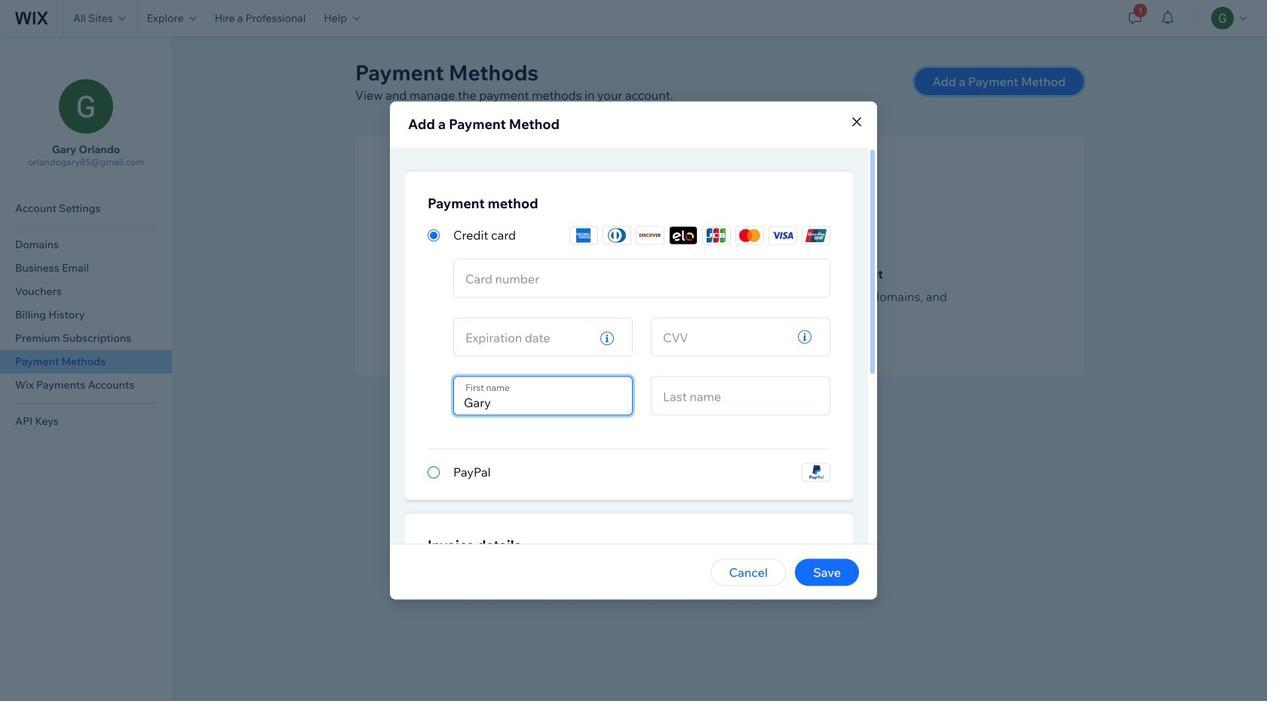Task type: locate. For each thing, give the bounding box(es) containing it.
None telephone field
[[461, 318, 589, 356]]

First name text field
[[461, 377, 626, 415]]

sidebar element
[[0, 36, 173, 701]]



Task type: vqa. For each thing, say whether or not it's contained in the screenshot.
Telephone Field
yes



Task type: describe. For each thing, give the bounding box(es) containing it.
Last name text field
[[659, 377, 823, 415]]



